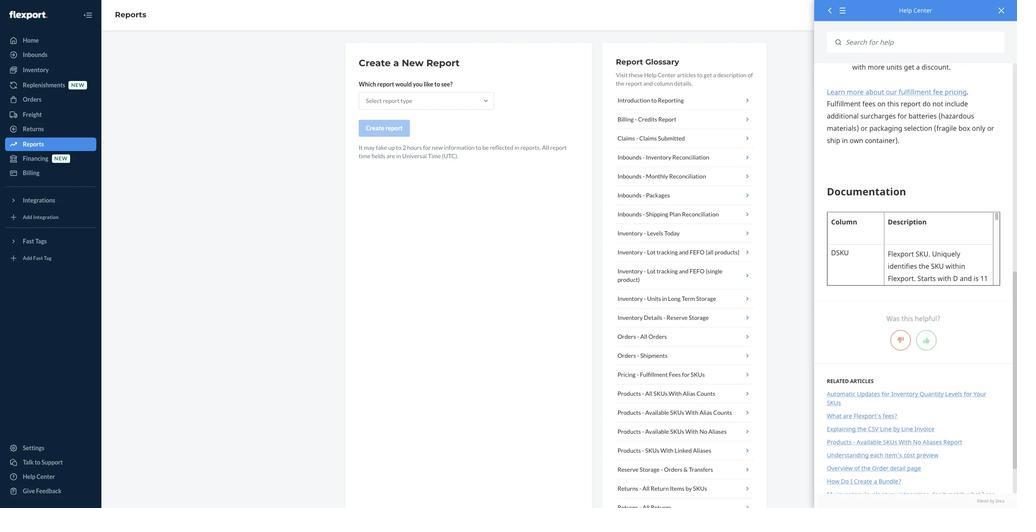 Task type: locate. For each thing, give the bounding box(es) containing it.
1 horizontal spatial center
[[658, 71, 676, 79]]

claims down credits at the top of the page
[[640, 135, 657, 142]]

explaining
[[827, 425, 856, 434]]

- inside button
[[643, 154, 645, 161]]

and inside inventory - lot tracking and fefo (all products) button
[[679, 249, 689, 256]]

new
[[71, 82, 85, 89], [432, 144, 443, 151], [54, 156, 68, 162]]

and down inventory - levels today button
[[679, 249, 689, 256]]

1 horizontal spatial a
[[714, 71, 717, 79]]

lot down inventory - levels today
[[647, 249, 656, 256]]

skus up the reserve storage - orders & transfers
[[646, 448, 660, 455]]

skus down "transfers"
[[693, 486, 707, 493]]

details.
[[674, 80, 693, 87]]

for right updates
[[882, 390, 890, 398]]

no inside button
[[700, 429, 708, 436]]

counts for products - all skus with alias counts
[[697, 391, 716, 398]]

0 vertical spatial create
[[359, 57, 391, 69]]

all
[[542, 144, 549, 151], [641, 334, 648, 341], [646, 391, 653, 398], [643, 486, 650, 493]]

1 vertical spatial help
[[644, 71, 657, 79]]

skus
[[691, 372, 705, 379], [654, 391, 668, 398], [827, 399, 841, 407], [670, 410, 684, 417], [670, 429, 684, 436], [884, 439, 898, 447], [646, 448, 660, 455], [693, 486, 707, 493]]

inbounds up 'inbounds - packages'
[[618, 173, 642, 180]]

2 vertical spatial new
[[54, 156, 68, 162]]

i
[[851, 478, 853, 486], [982, 491, 984, 499]]

reconciliation down the inbounds - packages button
[[682, 211, 719, 218]]

orders - all orders
[[618, 334, 667, 341]]

report inside it may take up to 2 hours for new information to be reflected in reports. all report time fields are in universal time (utc).
[[550, 144, 567, 151]]

invoice
[[915, 425, 935, 434]]

inventory up monthly
[[646, 154, 672, 161]]

fulfillment
[[640, 372, 668, 379]]

reserve
[[667, 314, 688, 322], [618, 467, 639, 474]]

report up select report type
[[377, 81, 394, 88]]

the up the how do i create a bundle?
[[862, 465, 871, 473]]

- for products - available skus with no aliases report
[[853, 439, 855, 447]]

1 vertical spatial fefo
[[690, 268, 705, 275]]

inbounds - inventory reconciliation button
[[616, 148, 754, 167]]

the
[[616, 80, 625, 87], [858, 425, 867, 434], [862, 465, 871, 473]]

1 vertical spatial billing
[[23, 170, 40, 177]]

1 vertical spatial create
[[366, 125, 384, 132]]

orders for orders - shipments
[[618, 353, 636, 360]]

aliases for products - available skus with no aliases
[[709, 429, 727, 436]]

inbounds left "packages"
[[618, 192, 642, 199]]

1 vertical spatial levels
[[946, 390, 963, 398]]

2 vertical spatial center
[[37, 474, 55, 481]]

1 horizontal spatial claims
[[640, 135, 657, 142]]

1 vertical spatial alias
[[700, 410, 712, 417]]

- for products - all skus with alias counts
[[642, 391, 644, 398]]

returns for returns
[[23, 126, 44, 133]]

0 vertical spatial fast
[[23, 238, 34, 245]]

0 vertical spatial available
[[646, 410, 669, 417]]

products for products - all skus with alias counts
[[618, 391, 641, 398]]

freight link
[[5, 108, 96, 122]]

and for inventory - lot tracking and fefo (single product)
[[679, 268, 689, 275]]

lot for inventory - lot tracking and fefo (single product)
[[647, 268, 656, 275]]

fefo left (all
[[690, 249, 705, 256]]

inventory up fees?
[[892, 390, 919, 398]]

available down csv
[[857, 439, 882, 447]]

inventory down product)
[[618, 295, 643, 303]]

alias
[[683, 391, 696, 398], [700, 410, 712, 417]]

0 vertical spatial counts
[[697, 391, 716, 398]]

orders up freight
[[23, 96, 42, 103]]

0 vertical spatial the
[[616, 80, 625, 87]]

&
[[684, 467, 688, 474]]

0 vertical spatial reserve
[[667, 314, 688, 322]]

are down the up
[[387, 153, 395, 160]]

returns - all return items by skus
[[618, 486, 707, 493]]

orders for orders - all orders
[[618, 334, 636, 341]]

- left return
[[640, 486, 642, 493]]

alias for products - all skus with alias counts
[[683, 391, 696, 398]]

- for billing - credits report
[[635, 116, 637, 123]]

- down inventory - levels today
[[644, 249, 646, 256]]

do
[[841, 478, 849, 486]]

reserve inside reserve storage - orders & transfers button
[[618, 467, 639, 474]]

- left "packages"
[[643, 192, 645, 199]]

inventory for inventory - lot tracking and fefo (single product)
[[618, 268, 643, 275]]

1 horizontal spatial help center
[[899, 6, 933, 14]]

billing inside 'button'
[[618, 116, 634, 123]]

articles up the details.
[[677, 71, 696, 79]]

0 vertical spatial by
[[894, 425, 900, 434]]

to left get
[[697, 71, 703, 79]]

and for inventory - lot tracking and fefo (all products)
[[679, 249, 689, 256]]

0 vertical spatial a
[[393, 57, 399, 69]]

2 horizontal spatial by
[[990, 499, 995, 505]]

0 vertical spatial reports link
[[115, 10, 146, 20]]

available up products - skus with linked aliases
[[646, 429, 669, 436]]

counts inside products - all skus with alias counts button
[[697, 391, 716, 398]]

2 fefo from the top
[[690, 268, 705, 275]]

reconciliation down claims - claims submitted button
[[673, 154, 710, 161]]

to
[[697, 71, 703, 79], [435, 81, 440, 88], [652, 97, 657, 104], [396, 144, 402, 151], [476, 144, 481, 151], [35, 459, 40, 467]]

inventory - units in long term storage button
[[616, 290, 754, 309]]

1 horizontal spatial articles
[[850, 378, 874, 385]]

1 vertical spatial aliases
[[923, 439, 942, 447]]

0 horizontal spatial center
[[37, 474, 55, 481]]

see?
[[441, 81, 453, 88]]

cost
[[904, 452, 916, 460]]

- for inventory - lot tracking and fefo (all products)
[[644, 249, 646, 256]]

2 vertical spatial and
[[679, 268, 689, 275]]

help inside 'visit these help center articles to get a description of the report and column details.'
[[644, 71, 657, 79]]

0 horizontal spatial by
[[686, 486, 692, 493]]

line left invoice
[[902, 425, 913, 434]]

0 horizontal spatial help
[[23, 474, 35, 481]]

in
[[515, 144, 520, 151], [396, 153, 401, 160], [662, 295, 667, 303], [827, 500, 832, 508]]

- for inbounds - shipping plan reconciliation
[[643, 211, 645, 218]]

1 vertical spatial lot
[[647, 268, 656, 275]]

counts
[[697, 391, 716, 398], [714, 410, 732, 417]]

products for products - available skus with no aliases
[[618, 429, 641, 436]]

aliases down "products - available skus with alias counts" button at the bottom right of page
[[709, 429, 727, 436]]

new for financing
[[54, 156, 68, 162]]

1 vertical spatial a
[[714, 71, 717, 79]]

inbounds inside button
[[618, 154, 642, 161]]

in down my
[[827, 500, 832, 508]]

1 horizontal spatial reports
[[115, 10, 146, 20]]

1 add from the top
[[23, 214, 32, 221]]

pricing
[[618, 372, 636, 379]]

add integration
[[23, 214, 59, 221]]

0 vertical spatial billing
[[618, 116, 634, 123]]

1 vertical spatial articles
[[850, 378, 874, 385]]

reconciliation for inbounds - monthly reconciliation
[[669, 173, 706, 180]]

2 vertical spatial aliases
[[693, 448, 712, 455]]

for inside button
[[682, 372, 690, 379]]

aliases up preview
[[923, 439, 942, 447]]

1 vertical spatial by
[[686, 486, 692, 493]]

0 vertical spatial no
[[700, 429, 708, 436]]

0 horizontal spatial levels
[[647, 230, 663, 237]]

understanding
[[827, 452, 869, 460]]

create up may on the left of page
[[366, 125, 384, 132]]

all inside 'button'
[[643, 486, 650, 493]]

inventory - lot tracking and fefo (all products)
[[618, 249, 740, 256]]

report inside button
[[386, 125, 403, 132]]

available for products - available skus with no aliases
[[646, 429, 669, 436]]

are right what
[[843, 412, 852, 420]]

add for add fast tag
[[23, 255, 32, 262]]

lot inside inventory - lot tracking and fefo (all products) button
[[647, 249, 656, 256]]

inventory - units in long term storage
[[618, 295, 716, 303]]

to left reporting
[[652, 97, 657, 104]]

returns down freight
[[23, 126, 44, 133]]

integrations
[[23, 197, 55, 204]]

alias down pricing - fulfillment fees for skus button
[[683, 391, 696, 398]]

0 vertical spatial aliases
[[709, 429, 727, 436]]

by left dixa
[[990, 499, 995, 505]]

flexport's
[[854, 412, 882, 420]]

create for create a new report
[[359, 57, 391, 69]]

all for orders
[[641, 334, 648, 341]]

1 vertical spatial reports
[[23, 141, 44, 148]]

1 vertical spatial i
[[982, 491, 984, 499]]

credits
[[638, 116, 657, 123]]

levels right quantity on the right bottom
[[946, 390, 963, 398]]

inventory inside inventory - lot tracking and fefo (single product)
[[618, 268, 643, 275]]

inbounds - shipping plan reconciliation
[[618, 211, 719, 218]]

1 horizontal spatial returns
[[618, 486, 638, 493]]

all right reports.
[[542, 144, 549, 151]]

type
[[401, 97, 412, 104]]

- for inventory - units in long term storage
[[644, 295, 646, 303]]

1 vertical spatial reserve
[[618, 467, 639, 474]]

new up billing link
[[54, 156, 68, 162]]

1 vertical spatial of
[[855, 465, 860, 473]]

freight
[[23, 111, 42, 118]]

claims down billing - credits report
[[618, 135, 635, 142]]

products for products - skus with linked aliases
[[618, 448, 641, 455]]

i left see
[[982, 491, 984, 499]]

fefo inside inventory - lot tracking and fefo (single product)
[[690, 268, 705, 275]]

fefo for (all
[[690, 249, 705, 256]]

1 vertical spatial tracking
[[657, 268, 678, 275]]

flexport logo image
[[9, 11, 47, 19]]

center down talk to support
[[37, 474, 55, 481]]

reconciliation inside button
[[673, 154, 710, 161]]

the inside 'visit these help center articles to get a description of the report and column details.'
[[616, 80, 625, 87]]

1 horizontal spatial billing
[[618, 116, 634, 123]]

reports.
[[521, 144, 541, 151]]

1 vertical spatial counts
[[714, 410, 732, 417]]

- left monthly
[[643, 173, 645, 180]]

billing link
[[5, 167, 96, 180]]

aliases inside products - available skus with no aliases button
[[709, 429, 727, 436]]

of up the how do i create a bundle?
[[855, 465, 860, 473]]

inbounds - shipping plan reconciliation button
[[616, 205, 754, 224]]

0 vertical spatial new
[[71, 82, 85, 89]]

1 horizontal spatial levels
[[946, 390, 963, 398]]

- left shipments
[[637, 353, 639, 360]]

integration
[[33, 214, 59, 221]]

new inside it may take up to 2 hours for new information to be reflected in reports. all report time fields are in universal time (utc).
[[432, 144, 443, 151]]

returns for returns - all return items by skus
[[618, 486, 638, 493]]

- for products - available skus with alias counts
[[642, 410, 644, 417]]

shipments
[[641, 353, 668, 360]]

with down "products - available skus with alias counts" button at the bottom right of page
[[686, 429, 699, 436]]

all up orders - shipments
[[641, 334, 648, 341]]

lot for inventory - lot tracking and fefo (all products)
[[647, 249, 656, 256]]

center up column
[[658, 71, 676, 79]]

0 horizontal spatial new
[[54, 156, 68, 162]]

skus down automatic at the right bottom
[[827, 399, 841, 407]]

0 horizontal spatial no
[[700, 429, 708, 436]]

0 horizontal spatial of
[[748, 71, 753, 79]]

report inside 'visit these help center articles to get a description of the report and column details.'
[[626, 80, 642, 87]]

for inside it may take up to 2 hours for new information to be reflected in reports. all report time fields are in universal time (utc).
[[423, 144, 431, 151]]

storage down term
[[689, 314, 709, 322]]

inbounds link
[[5, 48, 96, 62]]

aliases
[[709, 429, 727, 436], [923, 439, 942, 447], [693, 448, 712, 455]]

tracking inside inventory - lot tracking and fefo (single product)
[[657, 268, 678, 275]]

and
[[644, 80, 653, 87], [679, 249, 689, 256], [679, 268, 689, 275]]

claims
[[618, 135, 635, 142], [640, 135, 657, 142]]

inventory inside button
[[646, 154, 672, 161]]

levels inside automatic updates for inventory quantity levels for your skus
[[946, 390, 963, 398]]

my
[[827, 491, 836, 499]]

help center link
[[5, 471, 96, 484]]

center up search search box
[[914, 6, 933, 14]]

articles inside 'visit these help center articles to get a description of the report and column details.'
[[677, 71, 696, 79]]

0 vertical spatial of
[[748, 71, 753, 79]]

1 fefo from the top
[[690, 249, 705, 256]]

2 vertical spatial a
[[874, 478, 877, 486]]

1 vertical spatial reports link
[[5, 138, 96, 151]]

alias down products - all skus with alias counts button
[[700, 410, 712, 417]]

add down fast tags
[[23, 255, 32, 262]]

and inside inventory - lot tracking and fefo (single product)
[[679, 268, 689, 275]]

reports
[[115, 10, 146, 20], [23, 141, 44, 148]]

inventory up replenishments
[[23, 66, 49, 74]]

universal
[[402, 153, 427, 160]]

1 vertical spatial the
[[858, 425, 867, 434]]

0 vertical spatial fefo
[[690, 249, 705, 256]]

fees?
[[883, 412, 898, 420]]

2 vertical spatial the
[[862, 465, 871, 473]]

csv
[[868, 425, 879, 434]]

are inside it may take up to 2 hours for new information to be reflected in reports. all report time fields are in universal time (utc).
[[387, 153, 395, 160]]

help up search search box
[[899, 6, 912, 14]]

- left units
[[644, 295, 646, 303]]

no for products - available skus with no aliases report
[[913, 439, 922, 447]]

1 horizontal spatial of
[[855, 465, 860, 473]]

reserve inside inventory details - reserve storage button
[[667, 314, 688, 322]]

- inside inventory - lot tracking and fefo (single product)
[[644, 268, 646, 275]]

1 line from the left
[[880, 425, 892, 434]]

reserve down the long at the bottom of the page
[[667, 314, 688, 322]]

1 horizontal spatial i
[[982, 491, 984, 499]]

- right details
[[664, 314, 666, 322]]

claims - claims submitted
[[618, 135, 685, 142]]

returns left return
[[618, 486, 638, 493]]

a left "new"
[[393, 57, 399, 69]]

- for products - available skus with no aliases
[[642, 429, 644, 436]]

2 horizontal spatial a
[[874, 478, 877, 486]]

1 vertical spatial no
[[913, 439, 922, 447]]

in inside button
[[662, 295, 667, 303]]

- down the claims - claims submitted
[[643, 154, 645, 161]]

- for pricing - fulfillment fees for skus
[[637, 372, 639, 379]]

0 horizontal spatial line
[[880, 425, 892, 434]]

1 vertical spatial and
[[679, 249, 689, 256]]

aliases right linked
[[693, 448, 712, 455]]

0 vertical spatial reconciliation
[[673, 154, 710, 161]]

2 tracking from the top
[[657, 268, 678, 275]]

inbounds down home at the top left of the page
[[23, 51, 47, 58]]

0 vertical spatial articles
[[677, 71, 696, 79]]

counts inside "products - available skus with alias counts" button
[[714, 410, 732, 417]]

- for inbounds - monthly reconciliation
[[643, 173, 645, 180]]

- up inventory - units in long term storage
[[644, 268, 646, 275]]

1 tracking from the top
[[657, 249, 678, 256]]

0 horizontal spatial help center
[[23, 474, 55, 481]]

levels left the today on the right top of the page
[[647, 230, 663, 237]]

0 horizontal spatial reserve
[[618, 467, 639, 474]]

no down invoice
[[913, 439, 922, 447]]

- for products - skus with linked aliases
[[642, 448, 644, 455]]

all for products
[[646, 391, 653, 398]]

help center up search search box
[[899, 6, 933, 14]]

0 horizontal spatial reports
[[23, 141, 44, 148]]

return
[[651, 486, 669, 493]]

- for inventory - levels today
[[644, 230, 646, 237]]

how
[[827, 478, 840, 486]]

0 vertical spatial alias
[[683, 391, 696, 398]]

returns inside 'button'
[[618, 486, 638, 493]]

fast inside fast tags dropdown button
[[23, 238, 34, 245]]

introduction to reporting button
[[616, 91, 754, 110]]

available down products - all skus with alias counts
[[646, 410, 669, 417]]

articles
[[677, 71, 696, 79], [850, 378, 874, 385]]

0 vertical spatial returns
[[23, 126, 44, 133]]

linked
[[675, 448, 692, 455]]

skus inside automatic updates for inventory quantity levels for your skus
[[827, 399, 841, 407]]

inventory up orders - all orders
[[618, 314, 643, 322]]

item's
[[885, 452, 903, 460]]

0 vertical spatial help
[[899, 6, 912, 14]]

all left return
[[643, 486, 650, 493]]

reserve up returns - all return items by skus
[[618, 467, 639, 474]]

all for returns
[[643, 486, 650, 493]]

inbounds down the claims - claims submitted
[[618, 154, 642, 161]]

create up which
[[359, 57, 391, 69]]

- for returns - all return items by skus
[[640, 486, 642, 493]]

2 horizontal spatial help
[[899, 6, 912, 14]]

- for inventory - lot tracking and fefo (single product)
[[644, 268, 646, 275]]

report for which report would you like to see?
[[377, 81, 394, 88]]

1 vertical spatial reconciliation
[[669, 173, 706, 180]]

with up cost
[[899, 439, 912, 447]]

line right csv
[[880, 425, 892, 434]]

2 vertical spatial help
[[23, 474, 35, 481]]

to inside talk to support link
[[35, 459, 40, 467]]

1 horizontal spatial reserve
[[667, 314, 688, 322]]

fast left tags
[[23, 238, 34, 245]]

create inside button
[[366, 125, 384, 132]]

how do i create a bundle?
[[827, 478, 902, 486]]

no down "products - available skus with alias counts" button at the bottom right of page
[[700, 429, 708, 436]]

0 horizontal spatial returns
[[23, 126, 44, 133]]

report
[[426, 57, 460, 69], [616, 57, 643, 67], [659, 116, 677, 123], [944, 439, 963, 447]]

transfers
[[689, 467, 713, 474]]

articles up updates
[[850, 378, 874, 385]]

aliases for products - available skus with no aliases report
[[923, 439, 942, 447]]

inbounds down 'inbounds - packages'
[[618, 211, 642, 218]]

1 vertical spatial center
[[658, 71, 676, 79]]

inventory for inventory - levels today
[[618, 230, 643, 237]]

financing
[[23, 155, 48, 162]]

skus up item's
[[884, 439, 898, 447]]

1 vertical spatial available
[[646, 429, 669, 436]]

updates
[[857, 390, 881, 398]]

new
[[402, 57, 424, 69]]

fast tags button
[[5, 235, 96, 249]]

help up give
[[23, 474, 35, 481]]

what
[[967, 491, 981, 499]]

0 vertical spatial add
[[23, 214, 32, 221]]

claims - claims submitted button
[[616, 129, 754, 148]]

2 vertical spatial available
[[857, 439, 882, 447]]

orders up shipments
[[649, 334, 667, 341]]

billing down the introduction on the top right of page
[[618, 116, 634, 123]]

by up products - available skus with no aliases report
[[894, 425, 900, 434]]

add integration link
[[5, 211, 96, 224]]

1 vertical spatial new
[[432, 144, 443, 151]]

i inside "my inventory levels at my integration don't match what i see in flexport"
[[982, 491, 984, 499]]

storage up return
[[640, 467, 660, 474]]

flexport
[[834, 500, 857, 508]]

create a new report
[[359, 57, 460, 69]]

hours
[[407, 144, 422, 151]]

1 horizontal spatial alias
[[700, 410, 712, 417]]

inventory down inventory - levels today
[[618, 249, 643, 256]]

1 horizontal spatial help
[[644, 71, 657, 79]]

inventory for inventory
[[23, 66, 49, 74]]

a down overview of the order detail page
[[874, 478, 877, 486]]

with
[[669, 391, 682, 398], [686, 410, 699, 417], [686, 429, 699, 436], [899, 439, 912, 447], [661, 448, 674, 455]]

all down 'fulfillment'
[[646, 391, 653, 398]]

1 lot from the top
[[647, 249, 656, 256]]

storage right term
[[696, 295, 716, 303]]

you
[[413, 81, 423, 88]]

orders up orders - shipments
[[618, 334, 636, 341]]

report up the up
[[386, 125, 403, 132]]

1 vertical spatial returns
[[618, 486, 638, 493]]

2 add from the top
[[23, 255, 32, 262]]

preview
[[917, 452, 939, 460]]

help center
[[899, 6, 933, 14], [23, 474, 55, 481]]

create for create report
[[366, 125, 384, 132]]

these
[[629, 71, 643, 79]]

0 vertical spatial i
[[851, 478, 853, 486]]

0 horizontal spatial are
[[387, 153, 395, 160]]

- down billing - credits report
[[636, 135, 638, 142]]

new up orders link
[[71, 82, 85, 89]]

elevio by dixa
[[978, 499, 1005, 505]]

2 horizontal spatial center
[[914, 6, 933, 14]]

lot inside inventory - lot tracking and fefo (single product)
[[647, 268, 656, 275]]

1 horizontal spatial are
[[843, 412, 852, 420]]

-
[[635, 116, 637, 123], [636, 135, 638, 142], [643, 154, 645, 161], [643, 173, 645, 180], [643, 192, 645, 199], [643, 211, 645, 218], [644, 230, 646, 237], [644, 249, 646, 256], [644, 268, 646, 275], [644, 295, 646, 303], [664, 314, 666, 322], [637, 334, 639, 341], [637, 353, 639, 360], [637, 372, 639, 379], [642, 391, 644, 398], [642, 410, 644, 417], [642, 429, 644, 436], [853, 439, 855, 447], [642, 448, 644, 455], [661, 467, 663, 474], [640, 486, 642, 493]]

0 vertical spatial tracking
[[657, 249, 678, 256]]

inventory up product)
[[618, 268, 643, 275]]

be
[[483, 144, 489, 151]]

0 vertical spatial levels
[[647, 230, 663, 237]]

1 vertical spatial fast
[[33, 255, 43, 262]]

2 lot from the top
[[647, 268, 656, 275]]



Task type: vqa. For each thing, say whether or not it's contained in the screenshot.
Products - Available SKUs With Alias Counts's -
yes



Task type: describe. For each thing, give the bounding box(es) containing it.
inventory - levels today
[[618, 230, 680, 237]]

term
[[682, 295, 695, 303]]

skus down pricing - fulfillment fees for skus at bottom
[[654, 391, 668, 398]]

glossary
[[646, 57, 679, 67]]

each
[[871, 452, 884, 460]]

Search search field
[[842, 32, 1005, 53]]

products for products - available skus with no aliases report
[[827, 439, 852, 447]]

visit these help center articles to get a description of the report and column details.
[[616, 71, 753, 87]]

counts for products - available skus with alias counts
[[714, 410, 732, 417]]

talk to support link
[[5, 457, 96, 470]]

create report button
[[359, 120, 410, 137]]

orders for orders
[[23, 96, 42, 103]]

pricing - fulfillment fees for skus button
[[616, 366, 754, 385]]

inventory - levels today button
[[616, 224, 754, 243]]

reserve storage - orders & transfers
[[618, 467, 713, 474]]

bundle?
[[879, 478, 902, 486]]

inbounds for inbounds
[[23, 51, 47, 58]]

orders - all orders button
[[616, 328, 754, 347]]

plan
[[670, 211, 681, 218]]

report for create report
[[386, 125, 403, 132]]

with for products - available skus with alias counts
[[686, 410, 699, 417]]

my
[[889, 491, 898, 499]]

2
[[403, 144, 406, 151]]

- for orders - shipments
[[637, 353, 639, 360]]

overview of the order detail page
[[827, 465, 921, 473]]

to right like
[[435, 81, 440, 88]]

(all
[[706, 249, 714, 256]]

orders - shipments
[[618, 353, 668, 360]]

products - skus with linked aliases button
[[616, 442, 754, 461]]

skus inside 'button'
[[693, 486, 707, 493]]

units
[[647, 295, 661, 303]]

billing for billing - credits report
[[618, 116, 634, 123]]

tracking for (single
[[657, 268, 678, 275]]

integrations button
[[5, 194, 96, 208]]

products for products - available skus with alias counts
[[618, 410, 641, 417]]

tracking for (all
[[657, 249, 678, 256]]

to inside introduction to reporting "button"
[[652, 97, 657, 104]]

and inside 'visit these help center articles to get a description of the report and column details.'
[[644, 80, 653, 87]]

for left your
[[964, 390, 972, 398]]

reports inside reports link
[[23, 141, 44, 148]]

reconciliation for inbounds - inventory reconciliation
[[673, 154, 710, 161]]

inbounds for inbounds - inventory reconciliation
[[618, 154, 642, 161]]

report inside 'button'
[[659, 116, 677, 123]]

inbounds for inbounds - packages
[[618, 192, 642, 199]]

add for add integration
[[23, 214, 32, 221]]

pricing - fulfillment fees for skus
[[618, 372, 705, 379]]

1 vertical spatial storage
[[689, 314, 709, 322]]

0 horizontal spatial a
[[393, 57, 399, 69]]

would
[[396, 81, 412, 88]]

inbounds - monthly reconciliation
[[618, 173, 706, 180]]

what
[[827, 412, 842, 420]]

by inside 'button'
[[686, 486, 692, 493]]

to inside 'visit these help center articles to get a description of the report and column details.'
[[697, 71, 703, 79]]

products - available skus with no aliases
[[618, 429, 727, 436]]

inbounds for inbounds - monthly reconciliation
[[618, 173, 642, 180]]

skus down products - available skus with alias counts
[[670, 429, 684, 436]]

related
[[827, 378, 849, 385]]

no for products - available skus with no aliases
[[700, 429, 708, 436]]

fees
[[669, 372, 681, 379]]

aliases inside products - skus with linked aliases button
[[693, 448, 712, 455]]

0 horizontal spatial i
[[851, 478, 853, 486]]

page
[[907, 465, 921, 473]]

in inside "my inventory levels at my integration don't match what i see in flexport"
[[827, 500, 832, 508]]

- for orders - all orders
[[637, 334, 639, 341]]

time
[[428, 153, 441, 160]]

inbounds - monthly reconciliation button
[[616, 167, 754, 186]]

add fast tag link
[[5, 252, 96, 265]]

what are flexport's fees?
[[827, 412, 898, 420]]

understanding each item's cost preview
[[827, 452, 939, 460]]

at
[[882, 491, 888, 499]]

skus down orders - shipments button
[[691, 372, 705, 379]]

with left linked
[[661, 448, 674, 455]]

levels inside button
[[647, 230, 663, 237]]

submitted
[[658, 135, 685, 142]]

2 claims from the left
[[640, 135, 657, 142]]

fefo for (single
[[690, 268, 705, 275]]

inbounds - packages
[[618, 192, 670, 199]]

like
[[424, 81, 433, 88]]

inventory inside automatic updates for inventory quantity levels for your skus
[[892, 390, 919, 398]]

inventory
[[837, 491, 864, 499]]

orders - shipments button
[[616, 347, 754, 366]]

in left reports.
[[515, 144, 520, 151]]

inventory - lot tracking and fefo (single product) button
[[616, 263, 754, 290]]

tag
[[44, 255, 52, 262]]

related articles
[[827, 378, 874, 385]]

items
[[670, 486, 685, 493]]

reporting
[[658, 97, 684, 104]]

0 vertical spatial storage
[[696, 295, 716, 303]]

1 vertical spatial are
[[843, 412, 852, 420]]

products - available skus with no aliases button
[[616, 423, 754, 442]]

information
[[444, 144, 475, 151]]

inventory - lot tracking and fefo (all products) button
[[616, 243, 754, 263]]

billing for billing
[[23, 170, 40, 177]]

settings
[[23, 445, 44, 452]]

with for products - available skus with no aliases report
[[899, 439, 912, 447]]

orders left &
[[664, 467, 683, 474]]

1 vertical spatial help center
[[23, 474, 55, 481]]

talk to support
[[23, 459, 63, 467]]

inventory - lot tracking and fefo (single product)
[[618, 268, 723, 284]]

with for products - all skus with alias counts
[[669, 391, 682, 398]]

products - all skus with alias counts button
[[616, 385, 754, 404]]

my inventory levels at my integration don't match what i see in flexport
[[827, 491, 996, 508]]

in left universal
[[396, 153, 401, 160]]

shipping
[[646, 211, 669, 218]]

1 claims from the left
[[618, 135, 635, 142]]

close navigation image
[[83, 10, 93, 20]]

add fast tag
[[23, 255, 52, 262]]

it
[[359, 144, 363, 151]]

- for inbounds - inventory reconciliation
[[643, 154, 645, 161]]

visit
[[616, 71, 628, 79]]

1 horizontal spatial reports link
[[115, 10, 146, 20]]

inventory for inventory - units in long term storage
[[618, 295, 643, 303]]

2 vertical spatial by
[[990, 499, 995, 505]]

- for inbounds - packages
[[643, 192, 645, 199]]

products - available skus with alias counts
[[618, 410, 732, 417]]

available for products - available skus with no aliases report
[[857, 439, 882, 447]]

available for products - available skus with alias counts
[[646, 410, 669, 417]]

column
[[654, 80, 673, 87]]

0 vertical spatial center
[[914, 6, 933, 14]]

to left 2
[[396, 144, 402, 151]]

automatic
[[827, 390, 856, 398]]

- up returns - all return items by skus
[[661, 467, 663, 474]]

new for replenishments
[[71, 82, 85, 89]]

select report type
[[366, 97, 412, 104]]

products)
[[715, 249, 740, 256]]

with for products - available skus with no aliases
[[686, 429, 699, 436]]

orders link
[[5, 93, 96, 107]]

skus up products - available skus with no aliases at the right bottom
[[670, 410, 684, 417]]

report for select report type
[[383, 97, 400, 104]]

fast inside add fast tag link
[[33, 255, 43, 262]]

2 vertical spatial storage
[[640, 467, 660, 474]]

your
[[974, 390, 987, 398]]

all inside it may take up to 2 hours for new information to be reflected in reports. all report time fields are in universal time (utc).
[[542, 144, 549, 151]]

alias for products - available skus with alias counts
[[700, 410, 712, 417]]

center inside 'visit these help center articles to get a description of the report and column details.'
[[658, 71, 676, 79]]

2 vertical spatial reconciliation
[[682, 211, 719, 218]]

dixa
[[996, 499, 1005, 505]]

of inside 'visit these help center articles to get a description of the report and column details.'
[[748, 71, 753, 79]]

products - all skus with alias counts
[[618, 391, 716, 398]]

feedback
[[36, 488, 61, 495]]

levels
[[865, 491, 881, 499]]

description
[[718, 71, 747, 79]]

elevio
[[978, 499, 989, 505]]

products - available skus with no aliases report
[[827, 439, 963, 447]]

get
[[704, 71, 712, 79]]

which
[[359, 81, 376, 88]]

- for claims - claims submitted
[[636, 135, 638, 142]]

fields
[[372, 153, 386, 160]]

talk
[[23, 459, 34, 467]]

2 vertical spatial create
[[854, 478, 873, 486]]

2 line from the left
[[902, 425, 913, 434]]

give
[[23, 488, 35, 495]]

inventory for inventory - lot tracking and fefo (all products)
[[618, 249, 643, 256]]

to left be at the top of page
[[476, 144, 481, 151]]

tags
[[35, 238, 47, 245]]

inventory link
[[5, 63, 96, 77]]

packages
[[646, 192, 670, 199]]

inbounds for inbounds - shipping plan reconciliation
[[618, 211, 642, 218]]

was
[[887, 314, 900, 324]]

replenishments
[[23, 82, 65, 89]]

a inside 'visit these help center articles to get a description of the report and column details.'
[[714, 71, 717, 79]]

0 vertical spatial help center
[[899, 6, 933, 14]]

was this helpful?
[[887, 314, 941, 324]]

inventory for inventory details - reserve storage
[[618, 314, 643, 322]]

detail
[[890, 465, 906, 473]]

0 horizontal spatial reports link
[[5, 138, 96, 151]]



